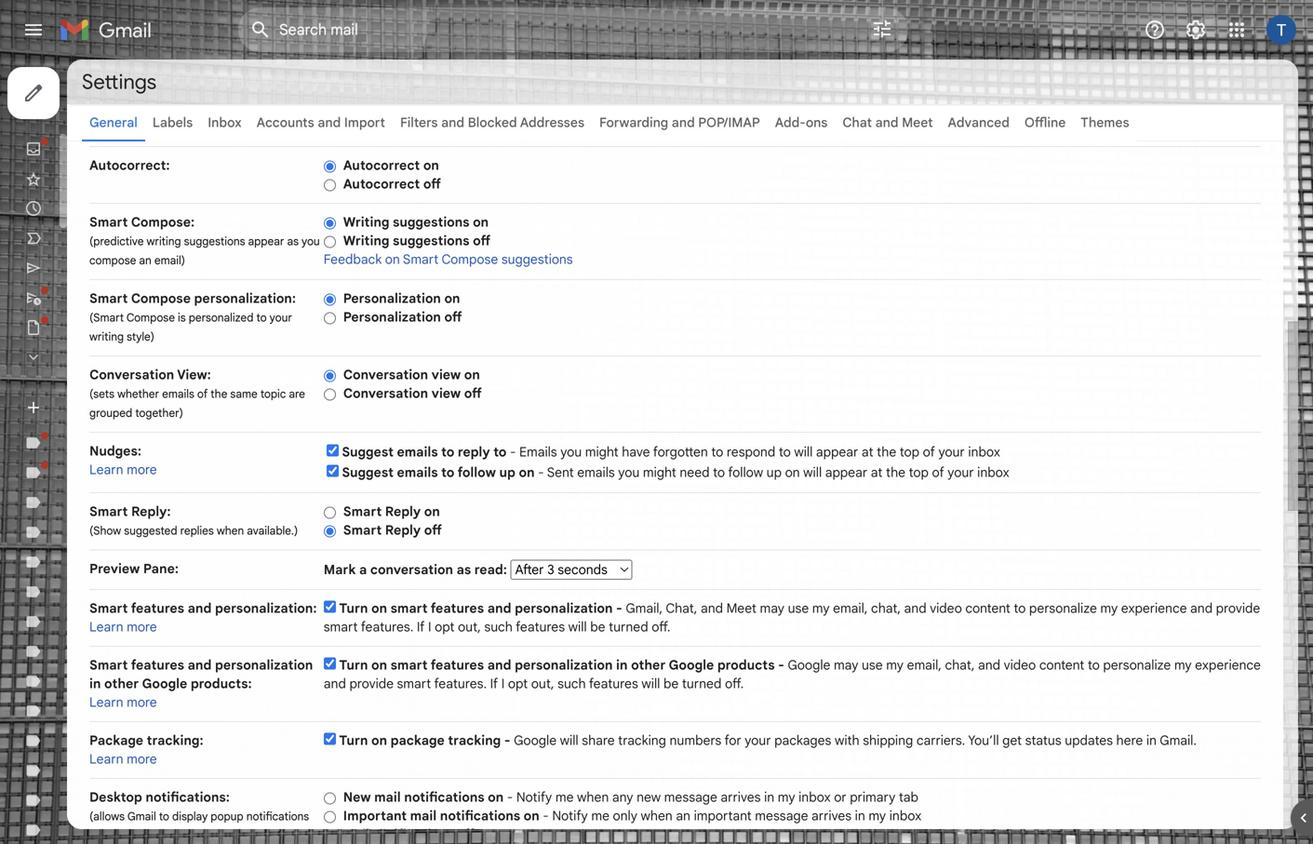 Task type: describe. For each thing, give the bounding box(es) containing it.
be inside gmail, chat, and meet may use my email, chat, and video content to personalize my experience and provide smart features. if i opt out, such features will be turned off.
[[590, 619, 606, 635]]

numbers
[[670, 733, 722, 749]]

personalization on
[[343, 290, 460, 307]]

your inside desktop notifications: (allows gmail to display popup notifications on your desktop when new email message
[[105, 829, 128, 843]]

general
[[89, 114, 138, 131]]

style)
[[127, 330, 155, 344]]

off for view
[[464, 385, 482, 402]]

out, inside gmail, chat, and meet may use my email, chat, and video content to personalize my experience and provide smart features. if i opt out, such features will be turned off.
[[458, 619, 481, 635]]

smart inside gmail, chat, and meet may use my email, chat, and video content to personalize my experience and provide smart features. if i opt out, such features will be turned off.
[[324, 619, 358, 635]]

forwarding and pop/imap
[[600, 114, 760, 131]]

2 vertical spatial of
[[932, 464, 945, 481]]

other inside the smart features and personalization in other google products: learn more
[[104, 676, 139, 692]]

email, inside google may use my email, chat, and video content to personalize my experience and provide smart features. if i opt out, such features will be turned off.
[[907, 657, 942, 673]]

grouped
[[89, 406, 132, 420]]

new mail notifications on - notify me when any new message arrives in my inbox or primary tab
[[343, 789, 919, 806]]

when inside desktop notifications: (allows gmail to display popup notifications on your desktop when new email message
[[174, 829, 202, 843]]

add-
[[775, 114, 806, 131]]

smart for smart compose personalization: (smart compose is personalized to your writing style)
[[89, 290, 128, 307]]

desktop
[[89, 789, 142, 806]]

when right only
[[641, 808, 673, 824]]

features inside google may use my email, chat, and video content to personalize my experience and provide smart features. if i opt out, such features will be turned off.
[[589, 676, 638, 692]]

view:
[[177, 367, 211, 383]]

will inside google may use my email, chat, and video content to personalize my experience and provide smart features. if i opt out, such features will be turned off.
[[642, 676, 660, 692]]

if inside gmail, chat, and meet may use my email, chat, and video content to personalize my experience and provide smart features. if i opt out, such features will be turned off.
[[417, 619, 425, 635]]

and inside the smart features and personalization in other google products: learn more
[[188, 657, 212, 673]]

off for notifications
[[457, 827, 474, 843]]

smart for smart reply off
[[343, 522, 382, 538]]

2 vertical spatial compose
[[127, 311, 175, 325]]

pane:
[[143, 561, 179, 577]]

experience inside gmail, chat, and meet may use my email, chat, and video content to personalize my experience and provide smart features. if i opt out, such features will be turned off.
[[1121, 600, 1187, 617]]

more inside nudges: learn more
[[127, 462, 157, 478]]

learn more link for package tracking:
[[89, 751, 157, 767]]

personalize inside gmail, chat, and meet may use my email, chat, and video content to personalize my experience and provide smart features. if i opt out, such features will be turned off.
[[1029, 600, 1097, 617]]

your inside the smart compose personalization: (smart compose is personalized to your writing style)
[[270, 311, 292, 325]]

respond
[[727, 444, 776, 460]]

gmail
[[127, 810, 156, 824]]

1 tracking from the left
[[448, 733, 501, 749]]

suggest emails to follow up on - sent emails you might need to follow up on will appear at the top of your inbox
[[342, 464, 1010, 481]]

meet inside gmail, chat, and meet may use my email, chat, and video content to personalize my experience and provide smart features. if i opt out, such features will be turned off.
[[727, 600, 757, 617]]

chat and meet
[[843, 114, 933, 131]]

when inside "smart reply: (show suggested replies when available.)"
[[217, 524, 244, 538]]

in inside the smart features and personalization in other google products: learn more
[[89, 676, 101, 692]]

is
[[178, 311, 186, 325]]

gmail,
[[626, 600, 663, 617]]

personalization for personalization on
[[343, 290, 441, 307]]

(smart
[[89, 311, 124, 325]]

chat, inside google may use my email, chat, and video content to personalize my experience and provide smart features. if i opt out, such features will be turned off.
[[945, 657, 975, 673]]

more inside the smart features and personalization in other google products: learn more
[[127, 694, 157, 711]]

have
[[622, 444, 650, 460]]

0 vertical spatial at
[[862, 444, 874, 460]]

nudges:
[[89, 443, 141, 459]]

learn inside nudges: learn more
[[89, 462, 123, 478]]

add-ons
[[775, 114, 828, 131]]

accounts and import
[[257, 114, 385, 131]]

1 vertical spatial compose
[[131, 290, 191, 307]]

labels link
[[153, 114, 193, 131]]

off. inside google may use my email, chat, and video content to personalize my experience and provide smart features. if i opt out, such features will be turned off.
[[725, 676, 744, 692]]

compose
[[89, 254, 136, 268]]

labels
[[153, 114, 193, 131]]

filters
[[400, 114, 438, 131]]

smart compose personalization: (smart compose is personalized to your writing style)
[[89, 290, 296, 344]]

inbox link
[[208, 114, 242, 131]]

be inside google may use my email, chat, and video content to personalize my experience and provide smart features. if i opt out, such features will be turned off.
[[664, 676, 679, 692]]

turn on package tracking - google will share tracking numbers for your packages with shipping carriers. you'll get status updates here in gmail.
[[339, 733, 1197, 749]]

(allows
[[89, 810, 125, 824]]

Mail notifications off radio
[[324, 829, 336, 843]]

emails left 'reply'
[[397, 444, 438, 460]]

suggestions inside smart compose: (predictive writing suggestions appear as you compose an email)
[[184, 235, 245, 249]]

popup
[[211, 810, 244, 824]]

topic
[[260, 387, 286, 401]]

personalization for personalization off
[[343, 309, 441, 325]]

conversation view: (sets whether emails of the same topic are grouped together)
[[89, 367, 305, 420]]

preview pane:
[[89, 561, 179, 577]]

smart features and personalization: learn more
[[89, 600, 317, 635]]

0 vertical spatial compose
[[442, 251, 498, 268]]

writing suggestions off
[[343, 233, 491, 249]]

compose:
[[131, 214, 195, 230]]

google inside google may use my email, chat, and video content to personalize my experience and provide smart features. if i opt out, such features will be turned off.
[[788, 657, 831, 673]]

turn for turn on smart features and personalization -
[[339, 600, 368, 617]]

2 horizontal spatial you
[[618, 464, 640, 481]]

google may use my email, chat, and video content to personalize my experience and provide smart features. if i opt out, such features will be turned off.
[[324, 657, 1261, 692]]

advanced search options image
[[864, 10, 901, 47]]

Writing suggestions off radio
[[324, 235, 336, 249]]

conversation view on
[[343, 367, 480, 383]]

me for only
[[591, 808, 610, 824]]

autocorrect on
[[343, 157, 439, 174]]

mail for important
[[410, 808, 437, 824]]

smart for smart features and personalization in other google products: learn more
[[89, 657, 128, 673]]

1 vertical spatial at
[[871, 464, 883, 481]]

1 vertical spatial appear
[[816, 444, 859, 460]]

off for suggestions
[[473, 233, 491, 249]]

feedback on smart compose suggestions link
[[324, 251, 573, 268]]

0 vertical spatial other
[[631, 657, 666, 673]]

chat,
[[666, 600, 698, 617]]

shipping
[[863, 733, 913, 749]]

features down read:
[[431, 600, 484, 617]]

turned inside google may use my email, chat, and video content to personalize my experience and provide smart features. if i opt out, such features will be turned off.
[[682, 676, 722, 692]]

Smart Reply off radio
[[324, 524, 336, 538]]

any
[[612, 789, 633, 806]]

learn more link for smart features and personalization in other google products:
[[89, 694, 157, 711]]

features inside the smart features and personalization in other google products: learn more
[[131, 657, 184, 673]]

display
[[172, 810, 208, 824]]

personalization off
[[343, 309, 462, 325]]

1 vertical spatial top
[[909, 464, 929, 481]]

learn inside the 'package tracking: learn more'
[[89, 751, 123, 767]]

emails inside conversation view: (sets whether emails of the same topic are grouped together)
[[162, 387, 194, 401]]

personalization inside the smart features and personalization in other google products: learn more
[[215, 657, 313, 673]]

(show
[[89, 524, 121, 538]]

1 vertical spatial as
[[457, 562, 471, 578]]

the inside conversation view: (sets whether emails of the same topic are grouped together)
[[211, 387, 227, 401]]

settings
[[82, 69, 156, 95]]

Smart Reply on radio
[[324, 506, 336, 520]]

(sets
[[89, 387, 115, 401]]

0 horizontal spatial arrives
[[721, 789, 761, 806]]

me for when
[[556, 789, 574, 806]]

2 vertical spatial appear
[[825, 464, 868, 481]]

notify for notify me when any new message arrives in my inbox or primary tab
[[516, 789, 552, 806]]

1 vertical spatial the
[[877, 444, 897, 460]]

0 horizontal spatial might
[[585, 444, 619, 460]]

1 follow from the left
[[458, 464, 496, 481]]

2 vertical spatial the
[[886, 464, 906, 481]]

google left products
[[669, 657, 714, 673]]

Conversation view off radio
[[324, 388, 336, 401]]

together)
[[135, 406, 183, 420]]

i inside gmail, chat, and meet may use my email, chat, and video content to personalize my experience and provide smart features. if i opt out, such features will be turned off.
[[428, 619, 431, 635]]

package
[[89, 733, 143, 749]]

emails right the sent
[[577, 464, 615, 481]]

if inside google may use my email, chat, and video content to personalize my experience and provide smart features. if i opt out, such features will be turned off.
[[490, 676, 498, 692]]

may inside google may use my email, chat, and video content to personalize my experience and provide smart features. if i opt out, such features will be turned off.
[[834, 657, 859, 673]]

may inside gmail, chat, and meet may use my email, chat, and video content to personalize my experience and provide smart features. if i opt out, such features will be turned off.
[[760, 600, 785, 617]]

themes
[[1081, 114, 1130, 131]]

carriers.
[[917, 733, 966, 749]]

1 vertical spatial of
[[923, 444, 935, 460]]

out, inside google may use my email, chat, and video content to personalize my experience and provide smart features. if i opt out, such features will be turned off.
[[531, 676, 554, 692]]

smart down writing suggestions off
[[403, 251, 439, 268]]

reply for off
[[385, 522, 421, 538]]

suggested
[[124, 524, 177, 538]]

get
[[1003, 733, 1022, 749]]

important
[[343, 808, 407, 824]]

products
[[718, 657, 775, 673]]

conversation
[[370, 562, 453, 578]]

autocorrect for autocorrect off
[[343, 176, 420, 192]]

google left share at the bottom left of the page
[[514, 733, 557, 749]]

conversation for conversation view on
[[343, 367, 428, 383]]

are
[[289, 387, 305, 401]]

off. inside gmail, chat, and meet may use my email, chat, and video content to personalize my experience and provide smart features. if i opt out, such features will be turned off.
[[652, 619, 671, 635]]

smart reply: (show suggested replies when available.)
[[89, 504, 298, 538]]

of inside conversation view: (sets whether emails of the same topic are grouped together)
[[197, 387, 208, 401]]

learn inside the smart features and personalization in other google products: learn more
[[89, 694, 123, 711]]

writing inside smart compose: (predictive writing suggestions appear as you compose an email)
[[147, 235, 181, 249]]

experience inside google may use my email, chat, and video content to personalize my experience and provide smart features. if i opt out, such features will be turned off.
[[1195, 657, 1261, 673]]

view for off
[[432, 385, 461, 402]]

2 tracking from the left
[[618, 733, 666, 749]]

ons
[[806, 114, 828, 131]]

packages
[[775, 733, 832, 749]]

2 up from the left
[[767, 464, 782, 481]]

package tracking: learn more
[[89, 733, 203, 767]]

learn inside 'smart features and personalization: learn more'
[[89, 619, 123, 635]]

features inside 'smart features and personalization: learn more'
[[131, 600, 184, 617]]

to inside gmail, chat, and meet may use my email, chat, and video content to personalize my experience and provide smart features. if i opt out, such features will be turned off.
[[1014, 600, 1026, 617]]

accounts and import link
[[257, 114, 385, 131]]

writing suggestions on
[[343, 214, 489, 230]]

smart reply on
[[343, 504, 440, 520]]

writing for writing suggestions off
[[343, 233, 389, 249]]

more inside the 'package tracking: learn more'
[[127, 751, 157, 767]]

such inside gmail, chat, and meet may use my email, chat, and video content to personalize my experience and provide smart features. if i opt out, such features will be turned off.
[[484, 619, 513, 635]]

turn on smart features and personalization in other google products -
[[339, 657, 788, 673]]

tab
[[899, 789, 919, 806]]

email, inside gmail, chat, and meet may use my email, chat, and video content to personalize my experience and provide smart features. if i opt out, such features will be turned off.
[[833, 600, 868, 617]]

offline link
[[1025, 114, 1066, 131]]

emails
[[519, 444, 557, 460]]

autocorrect:
[[89, 157, 170, 174]]

1 horizontal spatial message
[[755, 808, 808, 824]]

in down the primary
[[855, 808, 865, 824]]

New mail notifications on radio
[[324, 792, 336, 805]]

main menu image
[[22, 19, 45, 41]]

tracking:
[[147, 733, 203, 749]]

smart for smart reply: (show suggested replies when available.)
[[89, 504, 128, 520]]

sent
[[547, 464, 574, 481]]

conversation view off
[[343, 385, 482, 402]]

learn more link for nudges:
[[89, 462, 157, 478]]

smart reply off
[[343, 522, 442, 538]]

advanced
[[948, 114, 1010, 131]]

accounts
[[257, 114, 314, 131]]

personalized
[[189, 311, 254, 325]]

1 horizontal spatial meet
[[902, 114, 933, 131]]

smart inside google may use my email, chat, and video content to personalize my experience and provide smart features. if i opt out, such features will be turned off.
[[397, 676, 431, 692]]

such inside google may use my email, chat, and video content to personalize my experience and provide smart features. if i opt out, such features will be turned off.
[[558, 676, 586, 692]]

view for on
[[432, 367, 461, 383]]

Personalization on radio
[[324, 293, 336, 307]]

1 up from the left
[[499, 464, 516, 481]]

support image
[[1144, 19, 1166, 41]]

suggest emails to reply to - emails you might have forgotten to respond to will appear at the top of your inbox
[[342, 444, 1001, 460]]



Task type: vqa. For each thing, say whether or not it's contained in the screenshot.
Inbox type
no



Task type: locate. For each thing, give the bounding box(es) containing it.
0 vertical spatial an
[[139, 254, 152, 268]]

2 turn from the top
[[339, 657, 368, 673]]

new up important mail notifications on - notify me only when an important message arrives in my inbox
[[637, 789, 661, 806]]

turn
[[339, 600, 368, 617], [339, 657, 368, 673], [339, 733, 368, 749]]

chat and meet link
[[843, 114, 933, 131]]

2 follow from the left
[[728, 464, 763, 481]]

up down respond
[[767, 464, 782, 481]]

0 horizontal spatial experience
[[1121, 600, 1187, 617]]

smart right smart reply off radio
[[343, 522, 382, 538]]

0 vertical spatial features.
[[361, 619, 414, 635]]

be up turn on smart features and personalization in other google products -
[[590, 619, 606, 635]]

chat, inside gmail, chat, and meet may use my email, chat, and video content to personalize my experience and provide smart features. if i opt out, such features will be turned off.
[[871, 600, 901, 617]]

smart up (show
[[89, 504, 128, 520]]

1 suggest from the top
[[342, 444, 394, 460]]

1 horizontal spatial follow
[[728, 464, 763, 481]]

share
[[582, 733, 615, 749]]

may up products
[[760, 600, 785, 617]]

when right replies
[[217, 524, 244, 538]]

1 vertical spatial view
[[432, 385, 461, 402]]

follow down 'reply'
[[458, 464, 496, 481]]

video inside gmail, chat, and meet may use my email, chat, and video content to personalize my experience and provide smart features. if i opt out, such features will be turned off.
[[930, 600, 962, 617]]

an left the email)
[[139, 254, 152, 268]]

2 personalization from the top
[[343, 309, 441, 325]]

email
[[228, 829, 255, 843]]

features down turn on smart features and personalization in other google products -
[[589, 676, 638, 692]]

1 reply from the top
[[385, 504, 421, 520]]

arrives up important
[[721, 789, 761, 806]]

read:
[[475, 562, 507, 578]]

2 reply from the top
[[385, 522, 421, 538]]

autocorrect for autocorrect on
[[343, 157, 420, 174]]

use inside gmail, chat, and meet may use my email, chat, and video content to personalize my experience and provide smart features. if i opt out, such features will be turned off.
[[788, 600, 809, 617]]

i down turn on smart features and personalization -
[[428, 619, 431, 635]]

2 vertical spatial turn
[[339, 733, 368, 749]]

learn down package
[[89, 751, 123, 767]]

0 vertical spatial such
[[484, 619, 513, 635]]

content inside gmail, chat, and meet may use my email, chat, and video content to personalize my experience and provide smart features. if i opt out, such features will be turned off.
[[966, 600, 1011, 617]]

smart inside smart compose: (predictive writing suggestions appear as you compose an email)
[[89, 214, 128, 230]]

google left products:
[[142, 676, 187, 692]]

you left writing suggestions off option
[[302, 235, 320, 249]]

appear inside smart compose: (predictive writing suggestions appear as you compose an email)
[[248, 235, 284, 249]]

top
[[900, 444, 920, 460], [909, 464, 929, 481]]

an for compose
[[139, 254, 152, 268]]

email, up carriers.
[[907, 657, 942, 673]]

opt inside gmail, chat, and meet may use my email, chat, and video content to personalize my experience and provide smart features. if i opt out, such features will be turned off.
[[435, 619, 455, 635]]

1 horizontal spatial chat,
[[945, 657, 975, 673]]

other up package
[[104, 676, 139, 692]]

features up turn on smart features and personalization in other google products -
[[516, 619, 565, 635]]

1 vertical spatial mail
[[410, 808, 437, 824]]

1 autocorrect from the top
[[343, 157, 420, 174]]

for
[[725, 733, 742, 749]]

notify left only
[[552, 808, 588, 824]]

follow down respond
[[728, 464, 763, 481]]

on inside desktop notifications: (allows gmail to display popup notifications on your desktop when new email message
[[89, 829, 102, 843]]

pop/imap
[[698, 114, 760, 131]]

off for reply
[[424, 522, 442, 538]]

None checkbox
[[324, 601, 336, 613], [324, 658, 336, 670], [324, 601, 336, 613], [324, 658, 336, 670]]

smart for smart features and personalization: learn more
[[89, 600, 128, 617]]

content inside google may use my email, chat, and video content to personalize my experience and provide smart features. if i opt out, such features will be turned off.
[[1040, 657, 1085, 673]]

0 vertical spatial i
[[428, 619, 431, 635]]

0 vertical spatial reply
[[385, 504, 421, 520]]

1 learn more link from the top
[[89, 462, 157, 478]]

1 vertical spatial personalize
[[1103, 657, 1171, 673]]

features. inside google may use my email, chat, and video content to personalize my experience and provide smart features. if i opt out, such features will be turned off.
[[434, 676, 487, 692]]

mail for new
[[374, 789, 401, 806]]

4 learn more link from the top
[[89, 751, 157, 767]]

features down pane:
[[131, 600, 184, 617]]

0 horizontal spatial tracking
[[448, 733, 501, 749]]

(predictive
[[89, 235, 144, 249]]

learn more link down nudges:
[[89, 462, 157, 478]]

personalization: down available.)
[[215, 600, 317, 617]]

google inside the smart features and personalization in other google products: learn more
[[142, 676, 187, 692]]

conversation down conversation view on
[[343, 385, 428, 402]]

as left read:
[[457, 562, 471, 578]]

2 writing from the top
[[343, 233, 389, 249]]

you
[[302, 235, 320, 249], [561, 444, 582, 460], [618, 464, 640, 481]]

navigation
[[0, 60, 223, 844]]

-
[[510, 444, 516, 460], [538, 464, 544, 481], [616, 600, 623, 617], [778, 657, 785, 673], [504, 733, 511, 749], [507, 789, 513, 806], [543, 808, 549, 824]]

me left only
[[591, 808, 610, 824]]

mark a conversation as read:
[[324, 562, 511, 578]]

learn down the preview
[[89, 619, 123, 635]]

Autocorrect on radio
[[324, 159, 336, 173]]

1 vertical spatial reply
[[385, 522, 421, 538]]

1 vertical spatial arrives
[[812, 808, 852, 824]]

more down preview pane: in the left of the page
[[127, 619, 157, 635]]

Writing suggestions on radio
[[324, 216, 336, 230]]

None search field
[[238, 7, 908, 52]]

0 horizontal spatial message
[[664, 789, 718, 806]]

compose up is
[[131, 290, 191, 307]]

will inside gmail, chat, and meet may use my email, chat, and video content to personalize my experience and provide smart features. if i opt out, such features will be turned off.
[[568, 619, 587, 635]]

learn more link up package
[[89, 694, 157, 711]]

1 horizontal spatial be
[[664, 676, 679, 692]]

might down suggest emails to reply to - emails you might have forgotten to respond to will appear at the top of your inbox
[[643, 464, 676, 481]]

compose up style)
[[127, 311, 175, 325]]

more down package
[[127, 751, 157, 767]]

personalization: inside the smart compose personalization: (smart compose is personalized to your writing style)
[[194, 290, 296, 307]]

learn
[[89, 462, 123, 478], [89, 619, 123, 635], [89, 694, 123, 711], [89, 751, 123, 767]]

provide
[[1216, 600, 1261, 617], [349, 676, 394, 692]]

up left the sent
[[499, 464, 516, 481]]

0 vertical spatial notify
[[516, 789, 552, 806]]

Autocorrect off radio
[[324, 178, 336, 192]]

personalization for turn on smart features and personalization -
[[515, 600, 613, 617]]

filters and blocked addresses link
[[400, 114, 585, 131]]

personalization up the personalization off
[[343, 290, 441, 307]]

as inside smart compose: (predictive writing suggestions appear as you compose an email)
[[287, 235, 299, 249]]

meet right chat
[[902, 114, 933, 131]]

in up package
[[89, 676, 101, 692]]

to inside google may use my email, chat, and video content to personalize my experience and provide smart features. if i opt out, such features will be turned off.
[[1088, 657, 1100, 673]]

i inside google may use my email, chat, and video content to personalize my experience and provide smart features. if i opt out, such features will be turned off.
[[501, 676, 505, 692]]

message
[[664, 789, 718, 806], [755, 808, 808, 824]]

provide inside google may use my email, chat, and video content to personalize my experience and provide smart features. if i opt out, such features will be turned off.
[[349, 676, 394, 692]]

2 suggest from the top
[[342, 464, 394, 481]]

notify for notify me only when an important message arrives in my inbox
[[552, 808, 588, 824]]

more
[[127, 462, 157, 478], [127, 619, 157, 635], [127, 694, 157, 711], [127, 751, 157, 767]]

smart for smart compose: (predictive writing suggestions appear as you compose an email)
[[89, 214, 128, 230]]

features inside gmail, chat, and meet may use my email, chat, and video content to personalize my experience and provide smart features. if i opt out, such features will be turned off.
[[516, 619, 565, 635]]

meet
[[902, 114, 933, 131], [727, 600, 757, 617]]

1 vertical spatial you
[[561, 444, 582, 460]]

1 horizontal spatial me
[[591, 808, 610, 824]]

1 vertical spatial meet
[[727, 600, 757, 617]]

2 more from the top
[[127, 619, 157, 635]]

turn on smart features and personalization -
[[339, 600, 626, 617]]

personalization up share at the bottom left of the page
[[515, 657, 613, 673]]

when down display
[[174, 829, 202, 843]]

meet up products
[[727, 600, 757, 617]]

view up 'conversation view off'
[[432, 367, 461, 383]]

content
[[966, 600, 1011, 617], [1040, 657, 1085, 673]]

chat,
[[871, 600, 901, 617], [945, 657, 975, 673]]

0 horizontal spatial an
[[139, 254, 152, 268]]

writing down compose:
[[147, 235, 181, 249]]

1 horizontal spatial opt
[[508, 676, 528, 692]]

more inside 'smart features and personalization: learn more'
[[127, 619, 157, 635]]

learn more link for smart features and personalization:
[[89, 619, 157, 635]]

0 horizontal spatial may
[[760, 600, 785, 617]]

learn more link down the preview
[[89, 619, 157, 635]]

1 horizontal spatial if
[[490, 676, 498, 692]]

message up important
[[664, 789, 718, 806]]

2 vertical spatial you
[[618, 464, 640, 481]]

1 vertical spatial autocorrect
[[343, 176, 420, 192]]

turned inside gmail, chat, and meet may use my email, chat, and video content to personalize my experience and provide smart features. if i opt out, such features will be turned off.
[[609, 619, 648, 635]]

conversation for conversation view: (sets whether emails of the same topic are grouped together)
[[89, 367, 174, 383]]

follow
[[458, 464, 496, 481], [728, 464, 763, 481]]

smart for smart reply on
[[343, 504, 382, 520]]

0 horizontal spatial new
[[204, 829, 225, 843]]

1 turn from the top
[[339, 600, 368, 617]]

and
[[318, 114, 341, 131], [441, 114, 464, 131], [672, 114, 695, 131], [876, 114, 899, 131], [188, 600, 212, 617], [487, 600, 511, 617], [701, 600, 723, 617], [904, 600, 927, 617], [1191, 600, 1213, 617], [188, 657, 212, 673], [487, 657, 511, 673], [978, 657, 1001, 673], [324, 676, 346, 692]]

as
[[287, 235, 299, 249], [457, 562, 471, 578]]

an for when
[[676, 808, 691, 824]]

blocked
[[468, 114, 517, 131]]

might left have in the bottom left of the page
[[585, 444, 619, 460]]

1 view from the top
[[432, 367, 461, 383]]

0 vertical spatial may
[[760, 600, 785, 617]]

whether
[[117, 387, 159, 401]]

only
[[613, 808, 638, 824]]

0 vertical spatial top
[[900, 444, 920, 460]]

autocorrect off
[[343, 176, 441, 192]]

None checkbox
[[327, 444, 339, 457], [327, 465, 339, 477], [324, 733, 336, 745], [327, 444, 339, 457], [327, 465, 339, 477], [324, 733, 336, 745]]

desktop
[[130, 829, 171, 843]]

reply up smart reply off
[[385, 504, 421, 520]]

notify left any at the bottom of page
[[516, 789, 552, 806]]

gmail image
[[60, 11, 161, 48]]

turned
[[609, 619, 648, 635], [682, 676, 722, 692]]

more up package
[[127, 694, 157, 711]]

learn more link
[[89, 462, 157, 478], [89, 619, 157, 635], [89, 694, 157, 711], [89, 751, 157, 767]]

a
[[359, 562, 367, 578]]

emails down view:
[[162, 387, 194, 401]]

other
[[631, 657, 666, 673], [104, 676, 139, 692]]

tracking right share at the bottom left of the page
[[618, 733, 666, 749]]

smart up (predictive
[[89, 214, 128, 230]]

package
[[391, 733, 445, 749]]

conversation for conversation view off
[[343, 385, 428, 402]]

personalization
[[515, 600, 613, 617], [215, 657, 313, 673], [515, 657, 613, 673]]

view down conversation view on
[[432, 385, 461, 402]]

1 vertical spatial features.
[[434, 676, 487, 692]]

2 view from the top
[[432, 385, 461, 402]]

preview
[[89, 561, 140, 577]]

1 vertical spatial new
[[204, 829, 225, 843]]

you for emails
[[561, 444, 582, 460]]

feedback on smart compose suggestions
[[324, 251, 573, 268]]

1 personalization from the top
[[343, 290, 441, 307]]

1 learn from the top
[[89, 462, 123, 478]]

1 horizontal spatial arrives
[[812, 808, 852, 824]]

1 vertical spatial if
[[490, 676, 498, 692]]

2 autocorrect from the top
[[343, 176, 420, 192]]

i down turn on smart features and personalization in other google products -
[[501, 676, 505, 692]]

products:
[[191, 676, 252, 692]]

1 vertical spatial may
[[834, 657, 859, 673]]

and inside 'smart features and personalization: learn more'
[[188, 600, 212, 617]]

be
[[590, 619, 606, 635], [664, 676, 679, 692]]

0 vertical spatial chat,
[[871, 600, 901, 617]]

experience
[[1121, 600, 1187, 617], [1195, 657, 1261, 673]]

0 vertical spatial opt
[[435, 619, 455, 635]]

opt down turn on smart features and personalization -
[[435, 619, 455, 635]]

off.
[[652, 619, 671, 635], [725, 676, 744, 692]]

feedback
[[324, 251, 382, 268]]

if down turn on smart features and personalization in other google products -
[[490, 676, 498, 692]]

0 vertical spatial suggest
[[342, 444, 394, 460]]

use up shipping
[[862, 657, 883, 673]]

3 learn from the top
[[89, 694, 123, 711]]

turned down gmail,
[[609, 619, 648, 635]]

0 horizontal spatial be
[[590, 619, 606, 635]]

you for as
[[302, 235, 320, 249]]

1 vertical spatial such
[[558, 676, 586, 692]]

0 horizontal spatial i
[[428, 619, 431, 635]]

writing right writing suggestions on option
[[343, 214, 389, 230]]

in right here
[[1147, 733, 1157, 749]]

compose down writing suggestions off
[[442, 251, 498, 268]]

with
[[835, 733, 860, 749]]

features. down a
[[361, 619, 414, 635]]

4 learn from the top
[[89, 751, 123, 767]]

0 horizontal spatial email,
[[833, 600, 868, 617]]

google down gmail, chat, and meet may use my email, chat, and video content to personalize my experience and provide smart features. if i opt out, such features will be turned off.
[[788, 657, 831, 673]]

0 vertical spatial use
[[788, 600, 809, 617]]

writing down (smart
[[89, 330, 124, 344]]

out, down turn on smart features and personalization in other google products -
[[531, 676, 554, 692]]

updates
[[1065, 733, 1113, 749]]

smart inside the smart compose personalization: (smart compose is personalized to your writing style)
[[89, 290, 128, 307]]

your
[[270, 311, 292, 325], [939, 444, 965, 460], [948, 464, 974, 481], [745, 733, 771, 749], [105, 829, 128, 843]]

emails up smart reply on
[[397, 464, 438, 481]]

4 more from the top
[[127, 751, 157, 767]]

addresses
[[520, 114, 585, 131]]

suggestions
[[393, 214, 470, 230], [393, 233, 470, 249], [184, 235, 245, 249], [502, 251, 573, 268]]

personalization: inside 'smart features and personalization: learn more'
[[215, 600, 317, 617]]

smart inside 'smart features and personalization: learn more'
[[89, 600, 128, 617]]

personalization for turn on smart features and personalization in other google products -
[[515, 657, 613, 673]]

in down turn on package tracking - google will share tracking numbers for your packages with shipping carriers. you'll get status updates here in gmail.
[[764, 789, 775, 806]]

features down 'smart features and personalization: learn more'
[[131, 657, 184, 673]]

0 vertical spatial meet
[[902, 114, 933, 131]]

2 learn more link from the top
[[89, 619, 157, 635]]

in down gmail,
[[616, 657, 628, 673]]

mail up important
[[374, 789, 401, 806]]

0 vertical spatial appear
[[248, 235, 284, 249]]

1 vertical spatial content
[[1040, 657, 1085, 673]]

1 vertical spatial notify
[[552, 808, 588, 824]]

general link
[[89, 114, 138, 131]]

1 horizontal spatial might
[[643, 464, 676, 481]]

writing inside the smart compose personalization: (smart compose is personalized to your writing style)
[[89, 330, 124, 344]]

mail
[[343, 827, 370, 843]]

reply down smart reply on
[[385, 522, 421, 538]]

use inside google may use my email, chat, and video content to personalize my experience and provide smart features. if i opt out, such features will be turned off.
[[862, 657, 883, 673]]

1 horizontal spatial an
[[676, 808, 691, 824]]

writing
[[343, 214, 389, 230], [343, 233, 389, 249]]

opt inside google may use my email, chat, and video content to personalize my experience and provide smart features. if i opt out, such features will be turned off.
[[508, 676, 528, 692]]

settings image
[[1185, 19, 1207, 41]]

available.)
[[247, 524, 298, 538]]

smart inside the smart features and personalization in other google products: learn more
[[89, 657, 128, 673]]

2 learn from the top
[[89, 619, 123, 635]]

mail
[[374, 789, 401, 806], [410, 808, 437, 824]]

new
[[343, 789, 371, 806]]

personalization: up personalized
[[194, 290, 296, 307]]

turned down products
[[682, 676, 722, 692]]

new inside desktop notifications: (allows gmail to display popup notifications on your desktop when new email message
[[204, 829, 225, 843]]

1 vertical spatial turned
[[682, 676, 722, 692]]

0 horizontal spatial turned
[[609, 619, 648, 635]]

smart inside "smart reply: (show suggested replies when available.)"
[[89, 504, 128, 520]]

1 horizontal spatial up
[[767, 464, 782, 481]]

0 vertical spatial of
[[197, 387, 208, 401]]

0 vertical spatial writing
[[343, 214, 389, 230]]

inbox
[[968, 444, 1001, 460], [977, 464, 1010, 481], [799, 789, 831, 806], [890, 808, 922, 824]]

0 vertical spatial you
[[302, 235, 320, 249]]

to inside desktop notifications: (allows gmail to display popup notifications on your desktop when new email message
[[159, 810, 169, 824]]

0 vertical spatial as
[[287, 235, 299, 249]]

0 horizontal spatial me
[[556, 789, 574, 806]]

video inside google may use my email, chat, and video content to personalize my experience and provide smart features. if i opt out, such features will be turned off.
[[1004, 657, 1036, 673]]

email)
[[154, 254, 185, 268]]

0 vertical spatial email,
[[833, 600, 868, 617]]

if down mark a conversation as read:
[[417, 619, 425, 635]]

search mail image
[[244, 13, 277, 47]]

0 vertical spatial content
[[966, 600, 1011, 617]]

writing up feedback
[[343, 233, 389, 249]]

3 learn more link from the top
[[89, 694, 157, 711]]

nudges: learn more
[[89, 443, 157, 478]]

1 horizontal spatial content
[[1040, 657, 1085, 673]]

1 vertical spatial might
[[643, 464, 676, 481]]

provide inside gmail, chat, and meet may use my email, chat, and video content to personalize my experience and provide smart features. if i opt out, such features will be turned off.
[[1216, 600, 1261, 617]]

1 more from the top
[[127, 462, 157, 478]]

Personalization off radio
[[324, 311, 336, 325]]

personalize inside google may use my email, chat, and video content to personalize my experience and provide smart features. if i opt out, such features will be turned off.
[[1103, 657, 1171, 673]]

be up numbers
[[664, 676, 679, 692]]

import
[[344, 114, 385, 131]]

features. inside gmail, chat, and meet may use my email, chat, and video content to personalize my experience and provide smart features. if i opt out, such features will be turned off.
[[361, 619, 414, 635]]

0 horizontal spatial out,
[[458, 619, 481, 635]]

smart right smart reply on 'radio'
[[343, 504, 382, 520]]

0 vertical spatial be
[[590, 619, 606, 635]]

1 horizontal spatial mail
[[410, 808, 437, 824]]

1 vertical spatial me
[[591, 808, 610, 824]]

1 writing from the top
[[343, 214, 389, 230]]

1 vertical spatial turn
[[339, 657, 368, 673]]

suggest for suggest emails to reply to - emails you might have forgotten to respond to will appear at the top of your inbox
[[342, 444, 394, 460]]

arrives down or
[[812, 808, 852, 824]]

personalization up products:
[[215, 657, 313, 673]]

0 horizontal spatial provide
[[349, 676, 394, 692]]

advanced link
[[948, 114, 1010, 131]]

0 horizontal spatial other
[[104, 676, 139, 692]]

more down nudges:
[[127, 462, 157, 478]]

or
[[834, 789, 847, 806]]

Conversation view on radio
[[324, 369, 336, 383]]

features down turn on smart features and personalization -
[[431, 657, 484, 673]]

1 horizontal spatial new
[[637, 789, 661, 806]]

an inside smart compose: (predictive writing suggestions appear as you compose an email)
[[139, 254, 152, 268]]

out,
[[458, 619, 481, 635], [531, 676, 554, 692]]

as left writing suggestions off option
[[287, 235, 299, 249]]

1 vertical spatial out,
[[531, 676, 554, 692]]

need
[[680, 464, 710, 481]]

1 vertical spatial personalization
[[343, 309, 441, 325]]

1 vertical spatial writing
[[89, 330, 124, 344]]

you down have in the bottom left of the page
[[618, 464, 640, 481]]

1 horizontal spatial such
[[558, 676, 586, 692]]

1 vertical spatial be
[[664, 676, 679, 692]]

reply for on
[[385, 504, 421, 520]]

gmail, chat, and meet may use my email, chat, and video content to personalize my experience and provide smart features. if i opt out, such features will be turned off.
[[324, 600, 1261, 635]]

to inside the smart compose personalization: (smart compose is personalized to your writing style)
[[256, 311, 267, 325]]

0 horizontal spatial content
[[966, 600, 1011, 617]]

smart
[[89, 214, 128, 230], [403, 251, 439, 268], [89, 290, 128, 307], [89, 504, 128, 520], [343, 504, 382, 520], [343, 522, 382, 538], [89, 600, 128, 617], [89, 657, 128, 673]]

you inside smart compose: (predictive writing suggestions appear as you compose an email)
[[302, 235, 320, 249]]

conversation inside conversation view: (sets whether emails of the same topic are grouped together)
[[89, 367, 174, 383]]

0 horizontal spatial meet
[[727, 600, 757, 617]]

0 vertical spatial provide
[[1216, 600, 1261, 617]]

1 horizontal spatial video
[[1004, 657, 1036, 673]]

opt
[[435, 619, 455, 635], [508, 676, 528, 692]]

0 vertical spatial message
[[664, 789, 718, 806]]

themes link
[[1081, 114, 1130, 131]]

1 vertical spatial writing
[[343, 233, 389, 249]]

0 vertical spatial personalize
[[1029, 600, 1097, 617]]

conversation up whether
[[89, 367, 174, 383]]

me left any at the bottom of page
[[556, 789, 574, 806]]

you'll
[[968, 733, 999, 749]]

1 horizontal spatial tracking
[[618, 733, 666, 749]]

forwarding
[[600, 114, 669, 131]]

replies
[[180, 524, 214, 538]]

0 horizontal spatial follow
[[458, 464, 496, 481]]

0 horizontal spatial off.
[[652, 619, 671, 635]]

smart down the preview
[[89, 600, 128, 617]]

0 horizontal spatial video
[[930, 600, 962, 617]]

tracking right package
[[448, 733, 501, 749]]

might
[[585, 444, 619, 460], [643, 464, 676, 481]]

0 vertical spatial view
[[432, 367, 461, 383]]

0 vertical spatial video
[[930, 600, 962, 617]]

1 vertical spatial off.
[[725, 676, 744, 692]]

turn for turn on smart features and personalization in other google products -
[[339, 657, 368, 673]]

Important mail notifications on radio
[[324, 810, 336, 824]]

when left any at the bottom of page
[[577, 789, 609, 806]]

important mail notifications on - notify me only when an important message arrives in my inbox
[[343, 808, 922, 824]]

writing for writing suggestions on
[[343, 214, 389, 230]]

message right important
[[755, 808, 808, 824]]

such down turn on smart features and personalization -
[[484, 619, 513, 635]]

new down popup
[[204, 829, 225, 843]]

0 vertical spatial arrives
[[721, 789, 761, 806]]

personalization down personalization on on the top left of the page
[[343, 309, 441, 325]]

off. down gmail,
[[652, 619, 671, 635]]

notifications inside desktop notifications: (allows gmail to display popup notifications on your desktop when new email message
[[246, 810, 309, 824]]

mail up mail notifications off
[[410, 808, 437, 824]]

same
[[230, 387, 258, 401]]

view
[[432, 367, 461, 383], [432, 385, 461, 402]]

Search mail text field
[[279, 20, 819, 39]]

smart up package
[[89, 657, 128, 673]]

suggest for suggest emails to follow up on - sent emails you might need to follow up on will appear at the top of your inbox
[[342, 464, 394, 481]]

inbox
[[208, 114, 242, 131]]

3 turn from the top
[[339, 733, 368, 749]]

3 more from the top
[[127, 694, 157, 711]]

other down gmail,
[[631, 657, 666, 673]]

0 horizontal spatial as
[[287, 235, 299, 249]]



